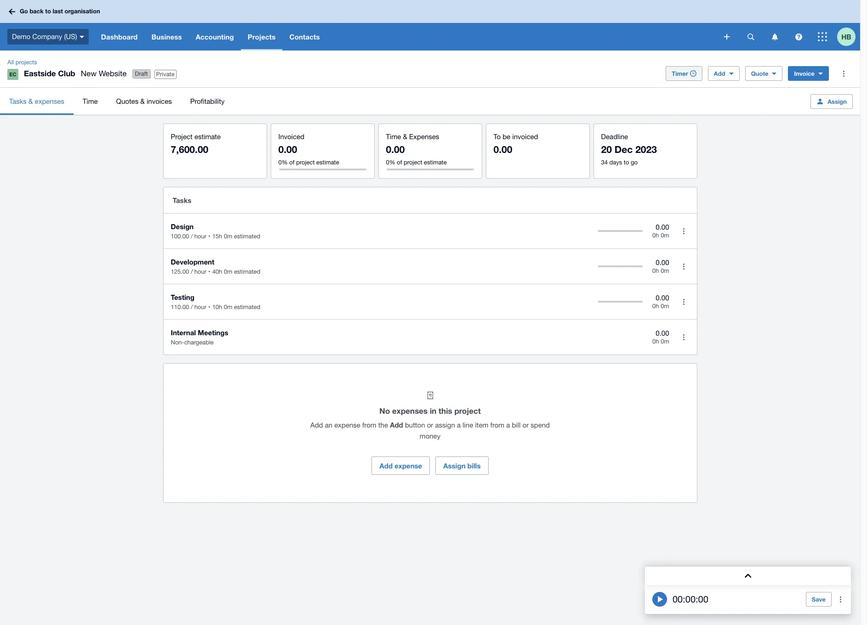 Task type: locate. For each thing, give the bounding box(es) containing it.
2 vertical spatial /
[[191, 304, 193, 311]]

34
[[601, 159, 608, 166]]

& inside time & expenses 0.00 0% of project estimate
[[403, 133, 407, 141]]

2 vertical spatial hour
[[194, 304, 207, 311]]

2 of from the left
[[397, 159, 402, 166]]

1 horizontal spatial from
[[491, 422, 505, 430]]

1 horizontal spatial 0%
[[386, 159, 395, 166]]

go back to last organisation link
[[6, 3, 106, 20]]

2 estimated from the top
[[234, 269, 260, 275]]

svg image up quote popup button
[[772, 33, 778, 40]]

3 / from the top
[[191, 304, 193, 311]]

estimated for design
[[234, 233, 260, 240]]

expenses down eastside club
[[35, 97, 64, 105]]

& down eastside
[[28, 97, 33, 105]]

svg image up the invoice
[[795, 33, 802, 40]]

hour left 10h
[[194, 304, 207, 311]]

invoice
[[795, 70, 815, 77]]

• inside the development 125.00 / hour • 40h 0m estimated
[[208, 269, 210, 275]]

last
[[53, 7, 63, 15]]

to
[[494, 133, 501, 141]]

ec
[[9, 71, 16, 77]]

0 horizontal spatial 0%
[[278, 159, 288, 166]]

time link
[[73, 88, 107, 115]]

accounting
[[196, 33, 234, 41]]

line
[[463, 422, 473, 430]]

hb
[[842, 32, 852, 41]]

hour inside the development 125.00 / hour • 40h 0m estimated
[[194, 269, 207, 275]]

add expense
[[380, 462, 422, 471]]

from
[[362, 422, 377, 430], [491, 422, 505, 430]]

expense inside "button"
[[395, 462, 422, 471]]

time left expenses
[[386, 133, 401, 141]]

expenses up button
[[392, 407, 428, 416]]

to inside deadline 20 dec 2023 34 days to go
[[624, 159, 629, 166]]

to left last
[[45, 7, 51, 15]]

0h
[[653, 232, 659, 239], [653, 268, 659, 275], [653, 303, 659, 310], [653, 339, 659, 346]]

time down new
[[83, 97, 98, 105]]

more options image
[[675, 258, 693, 276], [832, 591, 850, 609]]

00:00:00
[[673, 595, 709, 605]]

2 horizontal spatial estimate
[[424, 159, 447, 166]]

this
[[439, 407, 452, 416]]

svg image
[[9, 9, 15, 14], [748, 33, 755, 40], [724, 34, 730, 40], [79, 36, 84, 38]]

1 vertical spatial hour
[[194, 269, 207, 275]]

expense right an
[[334, 422, 361, 430]]

estimated right 10h
[[234, 304, 260, 311]]

&
[[28, 97, 33, 105], [140, 97, 145, 105], [403, 133, 407, 141]]

/ for design
[[191, 233, 193, 240]]

1 horizontal spatial tasks
[[173, 196, 191, 205]]

all projects
[[7, 59, 37, 66]]

1 vertical spatial /
[[191, 269, 193, 275]]

internal meetings non-chargeable
[[171, 329, 228, 346]]

1 of from the left
[[289, 159, 295, 166]]

0 vertical spatial to
[[45, 7, 51, 15]]

0 vertical spatial /
[[191, 233, 193, 240]]

0 vertical spatial more options image
[[675, 258, 693, 276]]

from left 'the'
[[362, 422, 377, 430]]

0 vertical spatial expense
[[334, 422, 361, 430]]

time inside time & expenses 0.00 0% of project estimate
[[386, 133, 401, 141]]

banner containing hb
[[0, 0, 861, 51]]

0 horizontal spatial or
[[427, 422, 433, 430]]

design
[[171, 223, 194, 231]]

svg image up quote
[[748, 33, 755, 40]]

0m
[[661, 232, 669, 239], [224, 233, 232, 240], [661, 268, 669, 275], [224, 269, 232, 275], [661, 303, 669, 310], [224, 304, 232, 311], [661, 339, 669, 346]]

project estimate 7,600.00
[[171, 133, 221, 155]]

expense down money
[[395, 462, 422, 471]]

contacts
[[290, 33, 320, 41]]

1 hour from the top
[[194, 233, 207, 240]]

/ right 110.00
[[191, 304, 193, 311]]

eastside
[[24, 69, 56, 78]]

estimate inside invoiced 0.00 0% of project estimate
[[316, 159, 339, 166]]

demo
[[12, 33, 30, 40]]

hour for testing
[[194, 304, 207, 311]]

days
[[610, 159, 622, 166]]

tasks & expenses link
[[0, 88, 73, 115]]

expense inside add an expense from the add button or assign a line item from a bill or spend money
[[334, 422, 361, 430]]

0h for design
[[653, 232, 659, 239]]

time for time & expenses 0.00 0% of project estimate
[[386, 133, 401, 141]]

0 horizontal spatial from
[[362, 422, 377, 430]]

• inside "design 100.00 / hour • 15h 0m estimated"
[[208, 233, 210, 240]]

1 vertical spatial time
[[386, 133, 401, 141]]

tasks
[[9, 97, 27, 105], [173, 196, 191, 205]]

hour
[[194, 233, 207, 240], [194, 269, 207, 275], [194, 304, 207, 311]]

0% inside invoiced 0.00 0% of project estimate
[[278, 159, 288, 166]]

add
[[714, 70, 726, 77], [390, 421, 403, 430], [310, 422, 323, 430], [380, 462, 393, 471]]

estimated right 15h
[[234, 233, 260, 240]]

1 horizontal spatial expenses
[[392, 407, 428, 416]]

• for development
[[208, 269, 210, 275]]

1 vertical spatial more options image
[[832, 591, 850, 609]]

& right quotes
[[140, 97, 145, 105]]

0 horizontal spatial estimate
[[194, 133, 221, 141]]

1 horizontal spatial more options image
[[832, 591, 850, 609]]

website
[[99, 69, 127, 78]]

estimated
[[234, 233, 260, 240], [234, 269, 260, 275], [234, 304, 260, 311]]

2 from from the left
[[491, 422, 505, 430]]

assign inside button
[[828, 98, 847, 105]]

or up money
[[427, 422, 433, 430]]

• left 15h
[[208, 233, 210, 240]]

add expense button
[[372, 457, 430, 476]]

0%
[[278, 159, 288, 166], [386, 159, 395, 166]]

0.00 0h 0m for development
[[653, 259, 669, 275]]

0 vertical spatial time
[[83, 97, 98, 105]]

0 horizontal spatial project
[[296, 159, 315, 166]]

hour inside "design 100.00 / hour • 15h 0m estimated"
[[194, 233, 207, 240]]

0 horizontal spatial assign
[[443, 462, 466, 471]]

company
[[32, 33, 62, 40]]

or right bill
[[523, 422, 529, 430]]

1 or from the left
[[427, 422, 433, 430]]

project down expenses
[[404, 159, 422, 166]]

110.00
[[171, 304, 189, 311]]

1 vertical spatial estimated
[[234, 269, 260, 275]]

all projects link
[[4, 58, 41, 67]]

add left an
[[310, 422, 323, 430]]

assign button
[[811, 94, 853, 109]]

1 / from the top
[[191, 233, 193, 240]]

0 vertical spatial assign
[[828, 98, 847, 105]]

dec
[[615, 144, 633, 155]]

svg image left go on the left top
[[9, 9, 15, 14]]

3 • from the top
[[208, 304, 210, 311]]

tasks down 'ec'
[[9, 97, 27, 105]]

0m inside the development 125.00 / hour • 40h 0m estimated
[[224, 269, 232, 275]]

1 vertical spatial to
[[624, 159, 629, 166]]

more options image for design
[[675, 222, 693, 241]]

0 horizontal spatial time
[[83, 97, 98, 105]]

estimate
[[194, 133, 221, 141], [316, 159, 339, 166], [424, 159, 447, 166]]

1 0h from the top
[[653, 232, 659, 239]]

2 hour from the top
[[194, 269, 207, 275]]

to left go
[[624, 159, 629, 166]]

3 0.00 0h 0m from the top
[[653, 294, 669, 310]]

3 estimated from the top
[[234, 304, 260, 311]]

svg image left the hb
[[818, 32, 827, 41]]

1 horizontal spatial assign
[[828, 98, 847, 105]]

2 0h from the top
[[653, 268, 659, 275]]

0 horizontal spatial expense
[[334, 422, 361, 430]]

0 horizontal spatial &
[[28, 97, 33, 105]]

1 vertical spatial expense
[[395, 462, 422, 471]]

1 • from the top
[[208, 233, 210, 240]]

1 vertical spatial tasks
[[173, 196, 191, 205]]

/ right '100.00'
[[191, 233, 193, 240]]

1 horizontal spatial project
[[404, 159, 422, 166]]

2 0.00 0h 0m from the top
[[653, 259, 669, 275]]

hour inside "testing 110.00 / hour • 10h 0m estimated"
[[194, 304, 207, 311]]

2 horizontal spatial &
[[403, 133, 407, 141]]

assign down invoice popup button
[[828, 98, 847, 105]]

assign
[[828, 98, 847, 105], [443, 462, 466, 471]]

2 vertical spatial estimated
[[234, 304, 260, 311]]

a left line at the bottom of page
[[457, 422, 461, 430]]

new
[[81, 69, 97, 78]]

/ inside the development 125.00 / hour • 40h 0m estimated
[[191, 269, 193, 275]]

svg image
[[818, 32, 827, 41], [772, 33, 778, 40], [795, 33, 802, 40]]

time
[[83, 97, 98, 105], [386, 133, 401, 141]]

item
[[475, 422, 489, 430]]

hour left 15h
[[194, 233, 207, 240]]

estimate inside project estimate 7,600.00
[[194, 133, 221, 141]]

an
[[325, 422, 333, 430]]

hour down development
[[194, 269, 207, 275]]

/ inside "testing 110.00 / hour • 10h 0m estimated"
[[191, 304, 193, 311]]

1 horizontal spatial of
[[397, 159, 402, 166]]

estimated inside the development 125.00 / hour • 40h 0m estimated
[[234, 269, 260, 275]]

0m inside "testing 110.00 / hour • 10h 0m estimated"
[[224, 304, 232, 311]]

to
[[45, 7, 51, 15], [624, 159, 629, 166]]

0.00
[[278, 144, 297, 155], [386, 144, 405, 155], [494, 144, 513, 155], [656, 223, 669, 231], [656, 259, 669, 267], [656, 294, 669, 302], [656, 330, 669, 337]]

1 estimated from the top
[[234, 233, 260, 240]]

0.00 inside invoiced 0.00 0% of project estimate
[[278, 144, 297, 155]]

estimated inside "testing 110.00 / hour • 10h 0m estimated"
[[234, 304, 260, 311]]

club
[[58, 69, 75, 78]]

to inside go back to last organisation link
[[45, 7, 51, 15]]

& left expenses
[[403, 133, 407, 141]]

0 horizontal spatial tasks
[[9, 97, 27, 105]]

0 vertical spatial tasks
[[9, 97, 27, 105]]

timer button
[[666, 66, 703, 81]]

1 horizontal spatial a
[[506, 422, 510, 430]]

2 horizontal spatial project
[[455, 407, 481, 416]]

• left the 40h
[[208, 269, 210, 275]]

expenses
[[35, 97, 64, 105], [392, 407, 428, 416]]

quotes & invoices
[[116, 97, 172, 105]]

chargeable
[[184, 339, 214, 346]]

tasks for tasks
[[173, 196, 191, 205]]

tasks for tasks & expenses
[[9, 97, 27, 105]]

0 horizontal spatial of
[[289, 159, 295, 166]]

0 horizontal spatial to
[[45, 7, 51, 15]]

4 0.00 0h 0m from the top
[[653, 330, 669, 346]]

banner
[[0, 0, 861, 51]]

tasks up design
[[173, 196, 191, 205]]

• inside "testing 110.00 / hour • 10h 0m estimated"
[[208, 304, 210, 311]]

2 / from the top
[[191, 269, 193, 275]]

in
[[430, 407, 437, 416]]

design 100.00 / hour • 15h 0m estimated
[[171, 223, 260, 240]]

add inside popup button
[[714, 70, 726, 77]]

more options image
[[835, 64, 853, 83], [675, 222, 693, 241], [675, 293, 693, 311], [675, 328, 693, 347]]

assign left the bills
[[443, 462, 466, 471]]

2 vertical spatial •
[[208, 304, 210, 311]]

• for testing
[[208, 304, 210, 311]]

/ down development
[[191, 269, 193, 275]]

/ inside "design 100.00 / hour • 15h 0m estimated"
[[191, 233, 193, 240]]

0 vertical spatial hour
[[194, 233, 207, 240]]

1 horizontal spatial svg image
[[795, 33, 802, 40]]

1 vertical spatial assign
[[443, 462, 466, 471]]

expense
[[334, 422, 361, 430], [395, 462, 422, 471]]

testing
[[171, 293, 194, 302]]

1 0% from the left
[[278, 159, 288, 166]]

or
[[427, 422, 433, 430], [523, 422, 529, 430]]

project up line at the bottom of page
[[455, 407, 481, 416]]

•
[[208, 233, 210, 240], [208, 269, 210, 275], [208, 304, 210, 311]]

estimated right the 40h
[[234, 269, 260, 275]]

add right "timer" "button"
[[714, 70, 726, 77]]

add down 'the'
[[380, 462, 393, 471]]

• left 10h
[[208, 304, 210, 311]]

navigation
[[94, 23, 718, 51]]

1 horizontal spatial estimate
[[316, 159, 339, 166]]

hour for design
[[194, 233, 207, 240]]

1 vertical spatial •
[[208, 269, 210, 275]]

1 horizontal spatial &
[[140, 97, 145, 105]]

a left bill
[[506, 422, 510, 430]]

0 vertical spatial estimated
[[234, 233, 260, 240]]

assign for assign bills
[[443, 462, 466, 471]]

project down invoiced
[[296, 159, 315, 166]]

2 0% from the left
[[386, 159, 395, 166]]

0 vertical spatial •
[[208, 233, 210, 240]]

add inside "button"
[[380, 462, 393, 471]]

1 horizontal spatial time
[[386, 133, 401, 141]]

15h
[[212, 233, 222, 240]]

time & expenses 0.00 0% of project estimate
[[386, 133, 447, 166]]

1 horizontal spatial expense
[[395, 462, 422, 471]]

quote button
[[745, 66, 783, 81]]

estimated inside "design 100.00 / hour • 15h 0m estimated"
[[234, 233, 260, 240]]

3 hour from the top
[[194, 304, 207, 311]]

business button
[[145, 23, 189, 51]]

0 horizontal spatial a
[[457, 422, 461, 430]]

1 horizontal spatial to
[[624, 159, 629, 166]]

svg image right (us) at left top
[[79, 36, 84, 38]]

3 0h from the top
[[653, 303, 659, 310]]

expenses
[[409, 133, 439, 141]]

project inside invoiced 0.00 0% of project estimate
[[296, 159, 315, 166]]

1 0.00 0h 0m from the top
[[653, 223, 669, 239]]

1 horizontal spatial or
[[523, 422, 529, 430]]

from right item
[[491, 422, 505, 430]]

2 • from the top
[[208, 269, 210, 275]]

10h
[[212, 304, 222, 311]]

0 horizontal spatial expenses
[[35, 97, 64, 105]]



Task type: vqa. For each thing, say whether or not it's contained in the screenshot.
Testing's /
yes



Task type: describe. For each thing, give the bounding box(es) containing it.
& for tasks
[[28, 97, 33, 105]]

bills
[[468, 462, 481, 471]]

be
[[503, 133, 511, 141]]

invoice button
[[789, 66, 829, 81]]

projects
[[16, 59, 37, 66]]

1 vertical spatial expenses
[[392, 407, 428, 416]]

0.00 0h 0m for design
[[653, 223, 669, 239]]

• for design
[[208, 233, 210, 240]]

2 or from the left
[[523, 422, 529, 430]]

invoices
[[147, 97, 172, 105]]

profitability
[[190, 97, 225, 105]]

svg image inside go back to last organisation link
[[9, 9, 15, 14]]

invoiced
[[513, 133, 538, 141]]

assign bills
[[443, 462, 481, 471]]

0m inside "design 100.00 / hour • 15h 0m estimated"
[[224, 233, 232, 240]]

svg image inside demo company (us) 'popup button'
[[79, 36, 84, 38]]

invoiced
[[278, 133, 305, 141]]

of inside time & expenses 0.00 0% of project estimate
[[397, 159, 402, 166]]

development
[[171, 258, 214, 266]]

0h for development
[[653, 268, 659, 275]]

deadline
[[601, 133, 628, 141]]

accounting button
[[189, 23, 241, 51]]

go
[[631, 159, 638, 166]]

add button
[[708, 66, 740, 81]]

bill
[[512, 422, 521, 430]]

(us)
[[64, 33, 77, 40]]

of inside invoiced 0.00 0% of project estimate
[[289, 159, 295, 166]]

internal
[[171, 329, 196, 337]]

/ for testing
[[191, 304, 193, 311]]

estimated for development
[[234, 269, 260, 275]]

tasks & expenses
[[9, 97, 64, 105]]

development 125.00 / hour • 40h 0m estimated
[[171, 258, 260, 275]]

0 vertical spatial expenses
[[35, 97, 64, 105]]

button
[[405, 422, 425, 430]]

project for expenses
[[455, 407, 481, 416]]

navigation containing dashboard
[[94, 23, 718, 51]]

assign
[[435, 422, 455, 430]]

more options image for internal meetings
[[675, 328, 693, 347]]

private
[[156, 71, 175, 78]]

125.00
[[171, 269, 189, 275]]

projects
[[248, 33, 276, 41]]

save button
[[806, 593, 832, 608]]

0.00 inside to be invoiced 0.00
[[494, 144, 513, 155]]

no
[[380, 407, 390, 416]]

0% inside time & expenses 0.00 0% of project estimate
[[386, 159, 395, 166]]

hb button
[[838, 23, 861, 51]]

add for add
[[714, 70, 726, 77]]

add an expense from the add button or assign a line item from a bill or spend money
[[310, 421, 550, 441]]

& for time
[[403, 133, 407, 141]]

eastside club
[[24, 69, 75, 78]]

go
[[20, 7, 28, 15]]

the
[[378, 422, 388, 430]]

7,600.00
[[171, 144, 208, 155]]

back
[[30, 7, 44, 15]]

assign bills link
[[436, 457, 489, 476]]

more options image for testing
[[675, 293, 693, 311]]

2 horizontal spatial svg image
[[818, 32, 827, 41]]

new website
[[81, 69, 127, 78]]

draft
[[135, 70, 148, 77]]

2 a from the left
[[506, 422, 510, 430]]

quote
[[751, 70, 769, 77]]

project
[[171, 133, 193, 141]]

dashboard link
[[94, 23, 145, 51]]

/ for development
[[191, 269, 193, 275]]

go back to last organisation
[[20, 7, 100, 15]]

1 from from the left
[[362, 422, 377, 430]]

1 a from the left
[[457, 422, 461, 430]]

add for add expense
[[380, 462, 393, 471]]

money
[[420, 433, 441, 441]]

0 horizontal spatial more options image
[[675, 258, 693, 276]]

2023
[[636, 144, 657, 155]]

save
[[812, 597, 826, 604]]

project for 0.00
[[296, 159, 315, 166]]

add right 'the'
[[390, 421, 403, 430]]

0.00 inside time & expenses 0.00 0% of project estimate
[[386, 144, 405, 155]]

0.00 0h 0m for testing
[[653, 294, 669, 310]]

testing 110.00 / hour • 10h 0m estimated
[[171, 293, 260, 311]]

meetings
[[198, 329, 228, 337]]

0 horizontal spatial svg image
[[772, 33, 778, 40]]

svg image up add popup button
[[724, 34, 730, 40]]

to be invoiced 0.00
[[494, 133, 538, 155]]

project inside time & expenses 0.00 0% of project estimate
[[404, 159, 422, 166]]

projects button
[[241, 23, 283, 51]]

time for time
[[83, 97, 98, 105]]

assign for assign
[[828, 98, 847, 105]]

0h for testing
[[653, 303, 659, 310]]

start timer image
[[653, 593, 667, 608]]

non-
[[171, 339, 184, 346]]

20
[[601, 144, 612, 155]]

& for quotes
[[140, 97, 145, 105]]

hour for development
[[194, 269, 207, 275]]

contacts button
[[283, 23, 327, 51]]

demo company (us)
[[12, 33, 77, 40]]

all
[[7, 59, 14, 66]]

add for add an expense from the add button or assign a line item from a bill or spend money
[[310, 422, 323, 430]]

business
[[152, 33, 182, 41]]

spend
[[531, 422, 550, 430]]

4 0h from the top
[[653, 339, 659, 346]]

profitability link
[[181, 88, 234, 115]]

dashboard
[[101, 33, 138, 41]]

estimated for testing
[[234, 304, 260, 311]]

timer
[[672, 70, 688, 77]]

100.00
[[171, 233, 189, 240]]

40h
[[212, 269, 222, 275]]

demo company (us) button
[[0, 23, 94, 51]]

quotes
[[116, 97, 139, 105]]

estimate inside time & expenses 0.00 0% of project estimate
[[424, 159, 447, 166]]

no expenses in this project
[[380, 407, 481, 416]]



